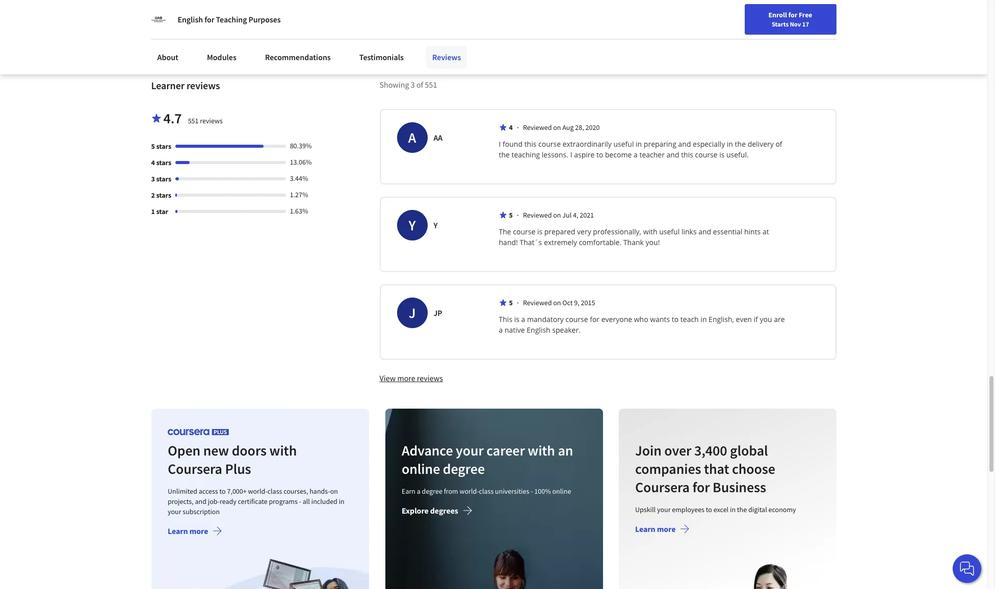 Task type: locate. For each thing, give the bounding box(es) containing it.
with up you!
[[643, 227, 658, 237]]

0 horizontal spatial more
[[189, 526, 208, 537]]

1 horizontal spatial online
[[552, 487, 571, 496]]

1 vertical spatial 551
[[188, 116, 199, 126]]

3 up "2"
[[151, 175, 155, 184]]

4 down 5 stars
[[151, 158, 155, 167]]

online inside advance your career with an online degree
[[401, 460, 440, 479]]

None search field
[[145, 6, 390, 27]]

to left teach
[[672, 315, 679, 325]]

learn more
[[635, 524, 676, 535], [168, 526, 208, 537]]

more down the subscription
[[189, 526, 208, 537]]

is inside the course is prepared very professionally, with useful links and essential hints at hand! that´s extremely comfortable. thank you!
[[537, 227, 543, 237]]

on up included
[[330, 487, 338, 496]]

2 horizontal spatial english
[[792, 11, 817, 22]]

view more reviews
[[380, 373, 443, 384]]

this up teaching
[[525, 139, 537, 149]]

0 vertical spatial reviewed
[[523, 123, 552, 132]]

world- right from
[[459, 487, 479, 496]]

your right find
[[719, 12, 733, 21]]

i left found
[[499, 139, 501, 149]]

1.63%
[[290, 207, 308, 216]]

your
[[719, 12, 733, 21], [456, 442, 483, 460], [657, 506, 671, 515], [168, 508, 181, 517]]

80.39%
[[290, 141, 312, 151]]

course up that´s
[[513, 227, 536, 237]]

your down projects,
[[168, 508, 181, 517]]

on left jul
[[553, 211, 561, 220]]

0 horizontal spatial class
[[267, 487, 282, 496]]

4 up found
[[509, 123, 513, 132]]

degree up from
[[443, 460, 485, 479]]

more right view
[[397, 373, 415, 384]]

is up native in the right of the page
[[514, 315, 520, 325]]

world- inside unlimited access to 7,000+ world-class courses, hands-on projects, and job-ready certificate programs - all included in your subscription
[[248, 487, 267, 496]]

for inside the enroll for free starts nov 17
[[789, 10, 798, 19]]

3 right the showing
[[411, 80, 415, 90]]

economy
[[769, 506, 796, 515]]

2 vertical spatial 5
[[509, 299, 513, 308]]

english
[[792, 11, 817, 22], [178, 14, 203, 24], [527, 326, 551, 335]]

of right the showing
[[417, 80, 423, 90]]

your for upskill
[[657, 506, 671, 515]]

1 horizontal spatial this
[[681, 150, 694, 160]]

stars up 4 stars on the top left of page
[[156, 142, 171, 151]]

0 horizontal spatial 3
[[151, 175, 155, 184]]

mandatory
[[527, 315, 564, 325]]

for up "employees"
[[693, 479, 710, 497]]

2 stars from the top
[[156, 158, 171, 167]]

and down preparing
[[667, 150, 680, 160]]

included
[[311, 497, 337, 507]]

your right the upskill
[[657, 506, 671, 515]]

professionally,
[[593, 227, 642, 237]]

5 up 4 stars on the top left of page
[[151, 142, 155, 151]]

to right aspire
[[597, 150, 604, 160]]

0 horizontal spatial is
[[514, 315, 520, 325]]

on for j
[[553, 299, 561, 308]]

reviewed for j
[[523, 299, 552, 308]]

to
[[597, 150, 604, 160], [672, 315, 679, 325], [219, 487, 225, 496], [706, 506, 712, 515]]

1 horizontal spatial more
[[397, 373, 415, 384]]

is
[[720, 150, 725, 160], [537, 227, 543, 237], [514, 315, 520, 325]]

5 up this
[[509, 299, 513, 308]]

is up that´s
[[537, 227, 543, 237]]

0 horizontal spatial y
[[409, 216, 416, 235]]

1 vertical spatial 5
[[509, 211, 513, 220]]

1 horizontal spatial coursera
[[635, 479, 690, 497]]

5 up the the
[[509, 211, 513, 220]]

a down this
[[499, 326, 503, 335]]

with right doors
[[269, 442, 297, 460]]

companies
[[635, 460, 701, 479]]

your inside advance your career with an online degree
[[456, 442, 483, 460]]

about
[[157, 52, 178, 62]]

551 down reviews
[[425, 80, 437, 90]]

2 vertical spatial reviewed
[[523, 299, 552, 308]]

reviewed for a
[[523, 123, 552, 132]]

0 horizontal spatial useful
[[614, 139, 634, 149]]

4 for 4 stars
[[151, 158, 155, 167]]

7,000+
[[227, 487, 246, 496]]

and left especially
[[679, 139, 691, 149]]

class for universities
[[479, 487, 493, 496]]

5 for y
[[509, 211, 513, 220]]

learn more down the upskill
[[635, 524, 676, 535]]

course up lessons.
[[539, 139, 561, 149]]

0 vertical spatial reviews
[[187, 79, 220, 92]]

to up "ready"
[[219, 487, 225, 496]]

explore degrees link
[[401, 506, 472, 518]]

and
[[679, 139, 691, 149], [667, 150, 680, 160], [699, 227, 712, 237], [195, 497, 206, 507]]

for down 2015
[[590, 315, 600, 325]]

- left all
[[299, 497, 301, 507]]

course
[[539, 139, 561, 149], [695, 150, 718, 160], [513, 227, 536, 237], [566, 315, 588, 325]]

1 horizontal spatial is
[[537, 227, 543, 237]]

1 horizontal spatial useful
[[660, 227, 680, 237]]

this
[[525, 139, 537, 149], [681, 150, 694, 160]]

stars for 5 stars
[[156, 142, 171, 151]]

choose
[[732, 460, 776, 479]]

1 horizontal spatial -
[[531, 487, 533, 496]]

1 horizontal spatial y
[[434, 220, 438, 231]]

career
[[749, 12, 769, 21]]

this down especially
[[681, 150, 694, 160]]

of
[[417, 80, 423, 90], [776, 139, 783, 149]]

class up programs
[[267, 487, 282, 496]]

1 horizontal spatial learn more link
[[635, 524, 690, 537]]

0 horizontal spatial english
[[178, 14, 203, 24]]

learn
[[635, 524, 656, 535], [168, 526, 188, 537]]

3 reviewed from the top
[[523, 299, 552, 308]]

0 vertical spatial this
[[525, 139, 537, 149]]

a left teacher
[[634, 150, 638, 160]]

useful inside the course is prepared very professionally, with useful links and essential hints at hand! that´s extremely comfortable. thank you!
[[660, 227, 680, 237]]

on left oct
[[553, 299, 561, 308]]

1 reviewed from the top
[[523, 123, 552, 132]]

showing
[[380, 80, 409, 90]]

2 horizontal spatial with
[[643, 227, 658, 237]]

at
[[763, 227, 769, 237]]

1.27%
[[290, 190, 308, 200]]

1 horizontal spatial english
[[527, 326, 551, 335]]

1 world- from the left
[[248, 487, 267, 496]]

showing 3 of 551
[[380, 80, 437, 90]]

2
[[151, 191, 155, 200]]

find your new career
[[705, 12, 769, 21]]

stars down 5 stars
[[156, 158, 171, 167]]

english for english
[[792, 11, 817, 22]]

0 vertical spatial i
[[499, 139, 501, 149]]

reviewed up mandatory
[[523, 299, 552, 308]]

i
[[499, 139, 501, 149], [571, 150, 573, 160]]

course up speaker. at the right bottom of page
[[566, 315, 588, 325]]

0 horizontal spatial 4
[[151, 158, 155, 167]]

1 horizontal spatial world-
[[459, 487, 479, 496]]

world- up certificate
[[248, 487, 267, 496]]

1 vertical spatial 4
[[151, 158, 155, 167]]

more for learn more link to the right
[[657, 524, 676, 535]]

i left aspire
[[571, 150, 573, 160]]

extraordinarily
[[563, 139, 612, 149]]

for inside this is a mandatory course for everyone who wants to teach in english, even if you are a native english speaker.
[[590, 315, 600, 325]]

learn more link down the upskill
[[635, 524, 690, 537]]

0 vertical spatial 4
[[509, 123, 513, 132]]

5
[[151, 142, 155, 151], [509, 211, 513, 220], [509, 299, 513, 308]]

the left "digital"
[[737, 506, 747, 515]]

of right the delivery
[[776, 139, 783, 149]]

is inside this is a mandatory course for everyone who wants to teach in english, even if you are a native english speaker.
[[514, 315, 520, 325]]

1 vertical spatial reviews
[[200, 116, 223, 126]]

an
[[558, 442, 573, 460]]

coursera up the upskill
[[635, 479, 690, 497]]

0 horizontal spatial online
[[401, 460, 440, 479]]

useful.
[[727, 150, 749, 160]]

0 horizontal spatial of
[[417, 80, 423, 90]]

0 horizontal spatial learn more link
[[168, 526, 222, 539]]

reviews down modules link
[[187, 79, 220, 92]]

0 horizontal spatial i
[[499, 139, 501, 149]]

with for open new doors with coursera plus
[[269, 442, 297, 460]]

1
[[151, 207, 155, 216]]

learn more for the leftmost learn more link
[[168, 526, 208, 537]]

to left excel
[[706, 506, 712, 515]]

reviews right 4.7
[[200, 116, 223, 126]]

1 vertical spatial reviewed
[[523, 211, 552, 220]]

you!
[[646, 238, 660, 248]]

1 vertical spatial the
[[499, 150, 510, 160]]

class
[[267, 487, 282, 496], [479, 487, 493, 496]]

that´s
[[520, 238, 542, 248]]

551 reviews
[[188, 116, 223, 126]]

jul
[[563, 211, 572, 220]]

1 vertical spatial of
[[776, 139, 783, 149]]

2 reviewed from the top
[[523, 211, 552, 220]]

english inside button
[[792, 11, 817, 22]]

in up useful.
[[727, 139, 733, 149]]

universities
[[495, 487, 529, 496]]

2 world- from the left
[[459, 487, 479, 496]]

stars down 4 stars on the top left of page
[[156, 175, 171, 184]]

world- for from
[[459, 487, 479, 496]]

reviews right view
[[417, 373, 443, 384]]

1 vertical spatial this
[[681, 150, 694, 160]]

is left useful.
[[720, 150, 725, 160]]

your inside unlimited access to 7,000+ world-class courses, hands-on projects, and job-ready certificate programs - all included in your subscription
[[168, 508, 181, 517]]

about link
[[151, 46, 185, 68]]

reviewed up the prepared
[[523, 211, 552, 220]]

with inside the course is prepared very professionally, with useful links and essential hints at hand! that´s extremely comfortable. thank you!
[[643, 227, 658, 237]]

plus
[[225, 460, 251, 479]]

learn more down the subscription
[[168, 526, 208, 537]]

class left the universities
[[479, 487, 493, 496]]

1 horizontal spatial 4
[[509, 123, 513, 132]]

learn down the upskill
[[635, 524, 656, 535]]

3
[[411, 80, 415, 90], [151, 175, 155, 184]]

0 vertical spatial 5
[[151, 142, 155, 151]]

a right earn
[[417, 487, 420, 496]]

the
[[735, 139, 746, 149], [499, 150, 510, 160], [737, 506, 747, 515]]

- left 100%
[[531, 487, 533, 496]]

in
[[636, 139, 642, 149], [727, 139, 733, 149], [701, 315, 707, 325], [339, 497, 344, 507], [730, 506, 736, 515]]

0 vertical spatial online
[[401, 460, 440, 479]]

online up earn
[[401, 460, 440, 479]]

1 horizontal spatial 3
[[411, 80, 415, 90]]

class inside unlimited access to 7,000+ world-class courses, hands-on projects, and job-ready certificate programs - all included in your subscription
[[267, 487, 282, 496]]

with inside advance your career with an online degree
[[528, 442, 555, 460]]

for up nov
[[789, 10, 798, 19]]

reviews for learner reviews
[[187, 79, 220, 92]]

0 horizontal spatial -
[[299, 497, 301, 507]]

2 vertical spatial is
[[514, 315, 520, 325]]

online
[[401, 460, 440, 479], [552, 487, 571, 496]]

0 horizontal spatial this
[[525, 139, 537, 149]]

1 vertical spatial useful
[[660, 227, 680, 237]]

1 vertical spatial -
[[299, 497, 301, 507]]

1 horizontal spatial class
[[479, 487, 493, 496]]

find your new career link
[[700, 10, 774, 23]]

reviewed for y
[[523, 211, 552, 220]]

aspire
[[574, 150, 595, 160]]

-
[[531, 487, 533, 496], [299, 497, 301, 507]]

1 vertical spatial 3
[[151, 175, 155, 184]]

on inside unlimited access to 7,000+ world-class courses, hands-on projects, and job-ready certificate programs - all included in your subscription
[[330, 487, 338, 496]]

and up the subscription
[[195, 497, 206, 507]]

ready
[[220, 497, 236, 507]]

2 class from the left
[[479, 487, 493, 496]]

in inside unlimited access to 7,000+ world-class courses, hands-on projects, and job-ready certificate programs - all included in your subscription
[[339, 497, 344, 507]]

degree left from
[[422, 487, 442, 496]]

stars for 4 stars
[[156, 158, 171, 167]]

aa
[[434, 133, 443, 143]]

on left aug
[[553, 123, 561, 132]]

0 vertical spatial 551
[[425, 80, 437, 90]]

2 horizontal spatial more
[[657, 524, 676, 535]]

more down "employees"
[[657, 524, 676, 535]]

551 right 4.7
[[188, 116, 199, 126]]

course down especially
[[695, 150, 718, 160]]

1 horizontal spatial learn
[[635, 524, 656, 535]]

the down found
[[499, 150, 510, 160]]

useful left links
[[660, 227, 680, 237]]

1 horizontal spatial learn more
[[635, 524, 676, 535]]

found
[[503, 139, 523, 149]]

learn more link down the subscription
[[168, 526, 222, 539]]

1 horizontal spatial of
[[776, 139, 783, 149]]

1 horizontal spatial with
[[528, 442, 555, 460]]

recommendations
[[265, 52, 331, 62]]

to inside "i found this course extraordinarily useful in preparing and especially in the delivery of the teaching lessons. i aspire to become a teacher and this course is useful."
[[597, 150, 604, 160]]

551
[[425, 80, 437, 90], [188, 116, 199, 126]]

stars right "2"
[[156, 191, 171, 200]]

0 vertical spatial useful
[[614, 139, 634, 149]]

1 stars from the top
[[156, 142, 171, 151]]

your left career
[[456, 442, 483, 460]]

in right teach
[[701, 315, 707, 325]]

0 horizontal spatial coursera
[[168, 460, 222, 479]]

1 vertical spatial is
[[537, 227, 543, 237]]

class for courses,
[[267, 487, 282, 496]]

explore degrees
[[401, 506, 458, 516]]

- inside unlimited access to 7,000+ world-class courses, hands-on projects, and job-ready certificate programs - all included in your subscription
[[299, 497, 301, 507]]

learner
[[151, 79, 185, 92]]

who
[[634, 315, 649, 325]]

4 stars from the top
[[156, 191, 171, 200]]

useful up become
[[614, 139, 634, 149]]

0 vertical spatial of
[[417, 80, 423, 90]]

2 horizontal spatial is
[[720, 150, 725, 160]]

0 horizontal spatial learn more
[[168, 526, 208, 537]]

0 vertical spatial is
[[720, 150, 725, 160]]

reviews
[[432, 52, 461, 62]]

english for english for teaching purposes
[[178, 14, 203, 24]]

0 horizontal spatial world-
[[248, 487, 267, 496]]

everyone
[[602, 315, 632, 325]]

0 vertical spatial degree
[[443, 460, 485, 479]]

1 class from the left
[[267, 487, 282, 496]]

with inside 'open new doors with coursera plus'
[[269, 442, 297, 460]]

0 horizontal spatial 551
[[188, 116, 199, 126]]

star
[[156, 207, 168, 216]]

of inside "i found this course extraordinarily useful in preparing and especially in the delivery of the teaching lessons. i aspire to become a teacher and this course is useful."
[[776, 139, 783, 149]]

you
[[760, 315, 772, 325]]

with left an at bottom right
[[528, 442, 555, 460]]

online right 100%
[[552, 487, 571, 496]]

and right links
[[699, 227, 712, 237]]

speaker.
[[552, 326, 581, 335]]

the up useful.
[[735, 139, 746, 149]]

learn down projects,
[[168, 526, 188, 537]]

in up teacher
[[636, 139, 642, 149]]

y
[[409, 216, 416, 235], [434, 220, 438, 231]]

coursera up unlimited in the bottom left of the page
[[168, 460, 222, 479]]

0 horizontal spatial with
[[269, 442, 297, 460]]

reviewed up teaching
[[523, 123, 552, 132]]

1 vertical spatial i
[[571, 150, 573, 160]]

3 stars from the top
[[156, 175, 171, 184]]

1 vertical spatial online
[[552, 487, 571, 496]]

thank
[[624, 238, 644, 248]]

in right included
[[339, 497, 344, 507]]

view more reviews link
[[380, 373, 443, 384]]

more inside view more reviews link
[[397, 373, 415, 384]]



Task type: describe. For each thing, give the bounding box(es) containing it.
4 stars
[[151, 158, 171, 167]]

your for advance
[[456, 442, 483, 460]]

delivery
[[748, 139, 774, 149]]

reviewed on oct 9, 2015
[[523, 299, 595, 308]]

in right excel
[[730, 506, 736, 515]]

employees
[[672, 506, 705, 515]]

digital
[[749, 506, 767, 515]]

stars for 3 stars
[[156, 175, 171, 184]]

a up native in the right of the page
[[521, 315, 525, 325]]

reviewed on jul 4, 2021
[[523, 211, 594, 220]]

the
[[499, 227, 511, 237]]

view
[[380, 373, 396, 384]]

and inside unlimited access to 7,000+ world-class courses, hands-on projects, and job-ready certificate programs - all included in your subscription
[[195, 497, 206, 507]]

degrees
[[430, 506, 458, 516]]

this is a mandatory course for everyone who wants to teach in english, even if you are a native english speaker.
[[499, 315, 787, 335]]

2 stars
[[151, 191, 171, 200]]

learn more for learn more link to the right
[[635, 524, 676, 535]]

chat with us image
[[959, 561, 976, 577]]

for left teaching
[[205, 14, 214, 24]]

english inside this is a mandatory course for everyone who wants to teach in english, even if you are a native english speaker.
[[527, 326, 551, 335]]

3,400
[[694, 442, 727, 460]]

new
[[203, 442, 229, 460]]

2 vertical spatial the
[[737, 506, 747, 515]]

join
[[635, 442, 662, 460]]

stars for 2 stars
[[156, 191, 171, 200]]

0 vertical spatial 3
[[411, 80, 415, 90]]

unlimited access to 7,000+ world-class courses, hands-on projects, and job-ready certificate programs - all included in your subscription
[[168, 487, 344, 517]]

even
[[736, 315, 752, 325]]

on for a
[[553, 123, 561, 132]]

modules link
[[201, 46, 243, 68]]

1 horizontal spatial 551
[[425, 80, 437, 90]]

access
[[199, 487, 218, 496]]

excel
[[714, 506, 729, 515]]

0 vertical spatial the
[[735, 139, 746, 149]]

reviewed on aug 28, 2020
[[523, 123, 600, 132]]

upskill your employees to excel in the digital economy
[[635, 506, 796, 515]]

the course is prepared very professionally, with useful links and essential hints at hand! that´s extremely comfortable. thank you!
[[499, 227, 771, 248]]

reviews for 551 reviews
[[200, 116, 223, 126]]

join over 3,400 global companies that choose coursera for business
[[635, 442, 776, 497]]

world- for 7,000+
[[248, 487, 267, 496]]

this
[[499, 315, 513, 325]]

100%
[[534, 487, 551, 496]]

17
[[803, 20, 809, 28]]

5 stars
[[151, 142, 171, 151]]

courses,
[[283, 487, 308, 496]]

teaching
[[512, 150, 540, 160]]

degree inside advance your career with an online degree
[[443, 460, 485, 479]]

0 vertical spatial -
[[531, 487, 533, 496]]

and inside the course is prepared very professionally, with useful links and essential hints at hand! that´s extremely comfortable. thank you!
[[699, 227, 712, 237]]

that
[[704, 460, 729, 479]]

to inside unlimited access to 7,000+ world-class courses, hands-on projects, and job-ready certificate programs - all included in your subscription
[[219, 487, 225, 496]]

doors
[[232, 442, 266, 460]]

become
[[605, 150, 632, 160]]

coursera plus image
[[168, 429, 229, 436]]

2015
[[581, 299, 595, 308]]

earn
[[401, 487, 415, 496]]

jp
[[434, 308, 442, 318]]

teacher
[[640, 150, 665, 160]]

course inside this is a mandatory course for everyone who wants to teach in english, even if you are a native english speaker.
[[566, 315, 588, 325]]

english button
[[774, 0, 835, 33]]

explore
[[401, 506, 428, 516]]

i found this course extraordinarily useful in preparing and especially in the delivery of the teaching lessons. i aspire to become a teacher and this course is useful.
[[499, 139, 785, 160]]

28,
[[575, 123, 584, 132]]

english,
[[709, 315, 734, 325]]

3.44%
[[290, 174, 308, 183]]

0 horizontal spatial learn
[[168, 526, 188, 537]]

comfortable.
[[579, 238, 622, 248]]

starts
[[772, 20, 789, 28]]

your for find
[[719, 12, 733, 21]]

wants
[[650, 315, 670, 325]]

certificate
[[238, 497, 267, 507]]

more for the leftmost learn more link
[[189, 526, 208, 537]]

1 horizontal spatial i
[[571, 150, 573, 160]]

testimonials
[[359, 52, 404, 62]]

4 for 4
[[509, 123, 513, 132]]

open
[[168, 442, 200, 460]]

teach
[[681, 315, 699, 325]]

nov
[[790, 20, 801, 28]]

modules
[[207, 52, 237, 62]]

if
[[754, 315, 758, 325]]

on for y
[[553, 211, 561, 220]]

preparing
[[644, 139, 677, 149]]

especially
[[693, 139, 725, 149]]

2 vertical spatial reviews
[[417, 373, 443, 384]]

testimonials link
[[353, 46, 410, 68]]

open new doors with coursera plus
[[168, 442, 297, 479]]

aug
[[563, 123, 574, 132]]

useful inside "i found this course extraordinarily useful in preparing and especially in the delivery of the teaching lessons. i aspire to become a teacher and this course is useful."
[[614, 139, 634, 149]]

coursera inside join over 3,400 global companies that choose coursera for business
[[635, 479, 690, 497]]

free
[[799, 10, 813, 19]]

1 vertical spatial degree
[[422, 487, 442, 496]]

extremely
[[544, 238, 577, 248]]

from
[[444, 487, 458, 496]]

native
[[505, 326, 525, 335]]

2021
[[580, 211, 594, 220]]

new
[[734, 12, 748, 21]]

subscription
[[182, 508, 220, 517]]

with for advance your career with an online degree
[[528, 442, 555, 460]]

unlimited
[[168, 487, 197, 496]]

career
[[486, 442, 525, 460]]

in inside this is a mandatory course for everyone who wants to teach in english, even if you are a native english speaker.
[[701, 315, 707, 325]]

upskill
[[635, 506, 656, 515]]

a inside "i found this course extraordinarily useful in preparing and especially in the delivery of the teaching lessons. i aspire to become a teacher and this course is useful."
[[634, 150, 638, 160]]

advance
[[401, 442, 453, 460]]

projects,
[[168, 497, 193, 507]]

course inside the course is prepared very professionally, with useful links and essential hints at hand! that´s extremely comfortable. thank you!
[[513, 227, 536, 237]]

universitat autònoma de barcelona image
[[151, 12, 165, 27]]

for inside join over 3,400 global companies that choose coursera for business
[[693, 479, 710, 497]]

recommendations link
[[259, 46, 337, 68]]

business
[[713, 479, 766, 497]]

teaching
[[216, 14, 247, 24]]

reviews link
[[426, 46, 467, 68]]

3 stars
[[151, 175, 171, 184]]

is inside "i found this course extraordinarily useful in preparing and especially in the delivery of the teaching lessons. i aspire to become a teacher and this course is useful."
[[720, 150, 725, 160]]

to inside this is a mandatory course for everyone who wants to teach in english, even if you are a native english speaker.
[[672, 315, 679, 325]]

enroll
[[769, 10, 787, 19]]

oct
[[563, 299, 573, 308]]

over
[[665, 442, 692, 460]]

5 for j
[[509, 299, 513, 308]]

very
[[577, 227, 591, 237]]

hints
[[745, 227, 761, 237]]

coursera inside 'open new doors with coursera plus'
[[168, 460, 222, 479]]



Task type: vqa. For each thing, say whether or not it's contained in the screenshot.


